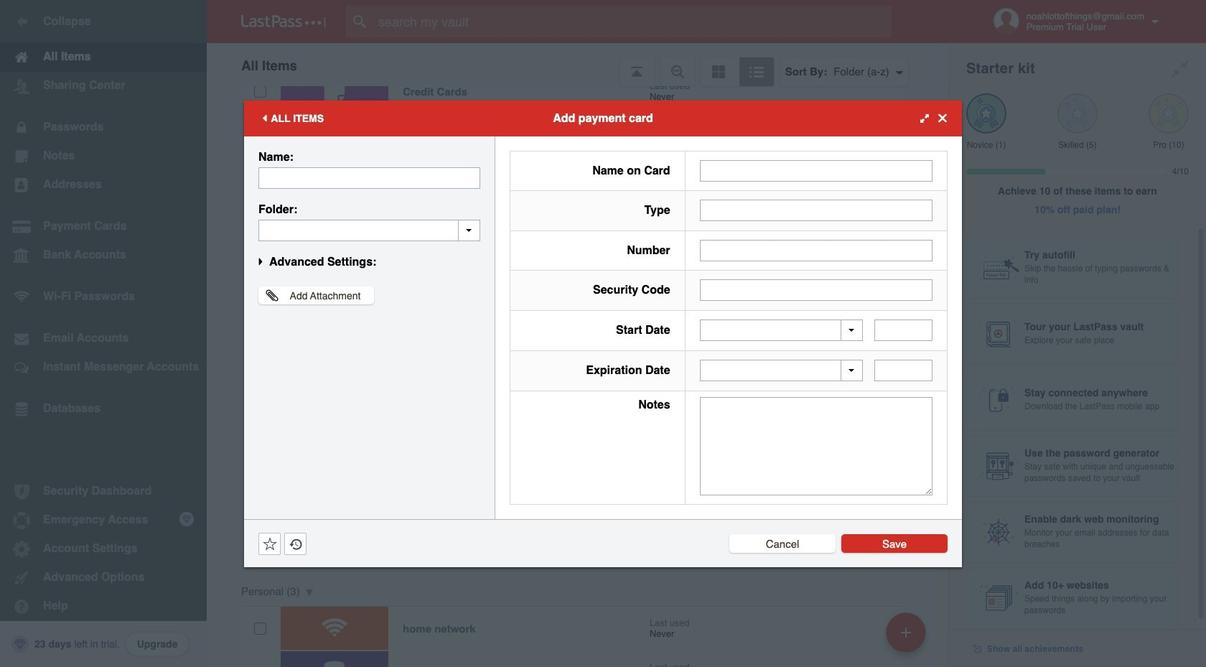 Task type: vqa. For each thing, say whether or not it's contained in the screenshot.
New item ELEMENT
no



Task type: locate. For each thing, give the bounding box(es) containing it.
None text field
[[700, 280, 933, 301], [875, 360, 933, 382], [700, 397, 933, 495], [700, 280, 933, 301], [875, 360, 933, 382], [700, 397, 933, 495]]

dialog
[[244, 100, 962, 567]]

search my vault text field
[[346, 6, 920, 37]]

vault options navigation
[[207, 43, 949, 86]]

None text field
[[700, 160, 933, 181], [259, 167, 480, 188], [700, 200, 933, 221], [259, 219, 480, 241], [700, 240, 933, 261], [875, 320, 933, 341], [700, 160, 933, 181], [259, 167, 480, 188], [700, 200, 933, 221], [259, 219, 480, 241], [700, 240, 933, 261], [875, 320, 933, 341]]

new item navigation
[[881, 608, 935, 667]]



Task type: describe. For each thing, give the bounding box(es) containing it.
lastpass image
[[241, 15, 326, 28]]

new item image
[[901, 627, 911, 637]]

Search search field
[[346, 6, 920, 37]]

main navigation navigation
[[0, 0, 207, 667]]



